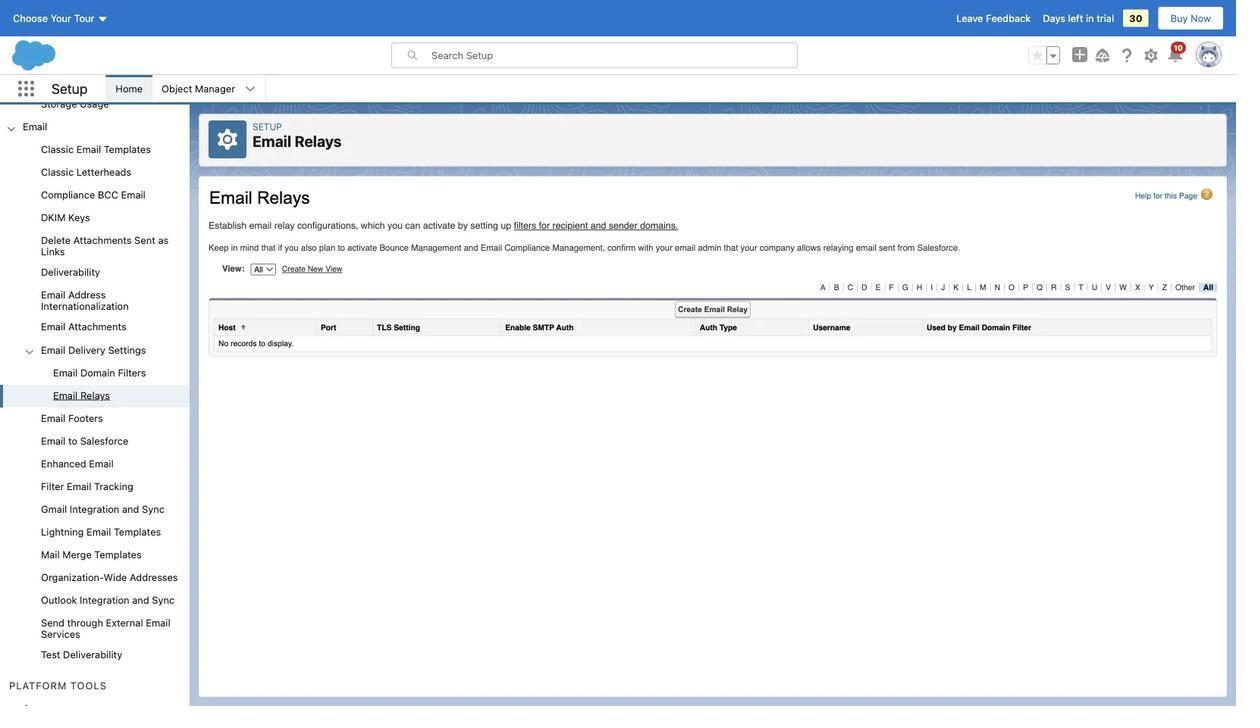 Task type: describe. For each thing, give the bounding box(es) containing it.
lightning
[[41, 527, 84, 538]]

group for email delivery settings
[[0, 362, 190, 408]]

tools
[[70, 680, 107, 692]]

email footers link
[[41, 413, 103, 426]]

email inside the lightning email templates link
[[87, 527, 111, 538]]

leave feedback link
[[957, 13, 1031, 24]]

salesforce
[[80, 435, 129, 447]]

attachments for email
[[68, 321, 126, 333]]

choose your tour button
[[12, 6, 109, 30]]

test deliverability link
[[41, 650, 122, 663]]

enhanced
[[41, 458, 86, 470]]

delete attachments sent as links
[[41, 235, 169, 258]]

through
[[67, 618, 103, 629]]

feedback
[[986, 13, 1031, 24]]

organization-wide addresses link
[[41, 572, 178, 586]]

gmail
[[41, 504, 67, 515]]

storage
[[41, 98, 77, 109]]

trial
[[1097, 13, 1114, 24]]

addresses
[[130, 572, 178, 584]]

test deliverability
[[41, 650, 122, 661]]

dkim keys link
[[41, 212, 90, 226]]

and for gmail integration and sync
[[122, 504, 139, 515]]

lightning email templates link
[[41, 527, 161, 540]]

email inside "email domain filters" link
[[53, 367, 78, 378]]

organization-wide addresses
[[41, 572, 178, 584]]

email to salesforce link
[[41, 435, 129, 449]]

email delivery settings link
[[41, 344, 146, 358]]

bcc
[[98, 189, 118, 201]]

storage usage link
[[41, 98, 109, 112]]

mail merge templates link
[[41, 549, 142, 563]]

outlook
[[41, 595, 77, 606]]

sync for outlook integration and sync
[[152, 595, 175, 606]]

days left in trial
[[1043, 13, 1114, 24]]

links
[[41, 246, 65, 258]]

services
[[41, 629, 80, 641]]

sent
[[134, 235, 155, 246]]

compliance
[[41, 189, 95, 201]]

send through external email services link
[[41, 618, 190, 641]]

outlook integration and sync link
[[41, 595, 175, 609]]

domain
[[80, 367, 115, 378]]

email tree item
[[0, 116, 190, 668]]

1 vertical spatial deliverability
[[63, 650, 122, 661]]

email delivery settings
[[41, 344, 146, 356]]

to
[[68, 435, 77, 447]]

organization-
[[41, 572, 104, 584]]

email delivery settings tree item
[[0, 340, 190, 408]]

email inside email to salesforce link
[[41, 435, 65, 447]]

home
[[116, 83, 143, 94]]

left
[[1068, 13, 1083, 24]]

merge
[[62, 549, 92, 561]]

email inside enhanced email link
[[89, 458, 114, 470]]

enhanced email
[[41, 458, 114, 470]]

email footers
[[41, 413, 103, 424]]

0 vertical spatial deliverability
[[41, 267, 100, 278]]

address
[[68, 289, 106, 301]]

enhanced email link
[[41, 458, 114, 472]]

email inside email footers link
[[41, 413, 65, 424]]

gmail integration and sync
[[41, 504, 165, 515]]

classic letterheads link
[[41, 166, 131, 180]]

sync for gmail integration and sync
[[142, 504, 165, 515]]

your
[[51, 13, 71, 24]]

storage usage
[[41, 98, 109, 109]]

relays inside tree item
[[80, 390, 110, 401]]

classic email templates link
[[41, 144, 151, 157]]

compliance bcc email
[[41, 189, 146, 201]]

delete
[[41, 235, 71, 246]]

30
[[1129, 13, 1143, 24]]

send through external email services
[[41, 618, 170, 641]]

setup link
[[253, 121, 282, 132]]

10 button
[[1166, 42, 1186, 64]]

10
[[1174, 43, 1183, 52]]



Task type: locate. For each thing, give the bounding box(es) containing it.
classic letterheads
[[41, 166, 131, 178]]

email link
[[23, 121, 47, 134]]

email down storage
[[23, 121, 47, 132]]

sync
[[142, 504, 165, 515], [152, 595, 175, 606]]

classic down the email link
[[41, 144, 74, 155]]

tour
[[74, 13, 94, 24]]

object
[[162, 83, 192, 94]]

leave feedback
[[957, 13, 1031, 24]]

1 vertical spatial setup
[[253, 121, 282, 132]]

email relays tree item
[[0, 385, 190, 408]]

and down "tracking"
[[122, 504, 139, 515]]

object manager link
[[153, 75, 244, 102]]

delivery
[[68, 344, 105, 356]]

deliverability
[[41, 267, 100, 278], [63, 650, 122, 661]]

email to salesforce
[[41, 435, 129, 447]]

0 vertical spatial templates
[[104, 144, 151, 155]]

group containing email domain filters
[[0, 362, 190, 408]]

buy
[[1171, 13, 1188, 24]]

templates for mail merge templates
[[94, 549, 142, 561]]

filters
[[118, 367, 146, 378]]

0 vertical spatial integration
[[70, 504, 119, 515]]

sync down "addresses"
[[152, 595, 175, 606]]

0 vertical spatial relays
[[295, 132, 342, 150]]

2 vertical spatial templates
[[94, 549, 142, 561]]

and for outlook integration and sync
[[132, 595, 149, 606]]

email inside 'classic email templates' link
[[76, 144, 101, 155]]

0 horizontal spatial relays
[[80, 390, 110, 401]]

email inside compliance bcc email "link"
[[121, 189, 146, 201]]

0 horizontal spatial setup
[[52, 81, 87, 97]]

attachments down keys
[[73, 235, 132, 246]]

days
[[1043, 13, 1066, 24]]

0 vertical spatial attachments
[[73, 235, 132, 246]]

platform tools
[[9, 680, 107, 692]]

and
[[122, 504, 139, 515], [132, 595, 149, 606]]

as
[[158, 235, 169, 246]]

dkim
[[41, 212, 66, 223]]

1 vertical spatial integration
[[80, 595, 129, 606]]

templates up letterheads
[[104, 144, 151, 155]]

setup for setup
[[52, 81, 87, 97]]

templates for classic email templates
[[104, 144, 151, 155]]

templates up the 'wide'
[[94, 549, 142, 561]]

email right external
[[146, 618, 170, 629]]

dkim keys
[[41, 212, 90, 223]]

compliance bcc email link
[[41, 189, 146, 203]]

classic for classic letterheads
[[41, 166, 74, 178]]

email down deliverability link
[[41, 289, 65, 301]]

email inside email delivery settings link
[[41, 344, 65, 356]]

external
[[106, 618, 143, 629]]

1 vertical spatial and
[[132, 595, 149, 606]]

email inside setup email relays
[[253, 132, 291, 150]]

integration for outlook
[[80, 595, 129, 606]]

usage
[[80, 98, 109, 109]]

setup for setup email relays
[[253, 121, 282, 132]]

deliverability down links
[[41, 267, 100, 278]]

classic up compliance
[[41, 166, 74, 178]]

email down enhanced email link
[[67, 481, 91, 492]]

email inside email attachments link
[[41, 321, 65, 333]]

sync up lightning email templates
[[142, 504, 165, 515]]

templates
[[104, 144, 151, 155], [114, 527, 161, 538], [94, 549, 142, 561]]

1 vertical spatial classic
[[41, 166, 74, 178]]

0 vertical spatial and
[[122, 504, 139, 515]]

email
[[23, 121, 47, 132], [253, 132, 291, 150], [76, 144, 101, 155], [121, 189, 146, 201], [41, 289, 65, 301], [41, 321, 65, 333], [41, 344, 65, 356], [53, 367, 78, 378], [53, 390, 78, 401], [41, 413, 65, 424], [41, 435, 65, 447], [89, 458, 114, 470], [67, 481, 91, 492], [87, 527, 111, 538], [146, 618, 170, 629]]

footers
[[68, 413, 103, 424]]

email address internationalization link
[[41, 289, 190, 312]]

buy now button
[[1158, 6, 1224, 30]]

attachments up email delivery settings
[[68, 321, 126, 333]]

send
[[41, 618, 64, 629]]

templates for lightning email templates
[[114, 527, 161, 538]]

classic inside 'link'
[[41, 166, 74, 178]]

Search Setup text field
[[432, 43, 797, 67]]

email attachments
[[41, 321, 126, 333]]

email address internationalization
[[41, 289, 129, 312]]

email down the internationalization
[[41, 321, 65, 333]]

relays
[[295, 132, 342, 150], [80, 390, 110, 401]]

now
[[1191, 13, 1211, 24]]

group
[[1028, 46, 1060, 64], [0, 139, 190, 668], [0, 362, 190, 408]]

leave
[[957, 13, 983, 24]]

1 classic from the top
[[41, 144, 74, 155]]

mail
[[41, 549, 60, 561]]

0 vertical spatial setup
[[52, 81, 87, 97]]

integration for gmail
[[70, 504, 119, 515]]

1 vertical spatial relays
[[80, 390, 110, 401]]

email left delivery
[[41, 344, 65, 356]]

group containing classic email templates
[[0, 139, 190, 668]]

integration down filter email tracking link
[[70, 504, 119, 515]]

email right bcc
[[121, 189, 146, 201]]

integration
[[70, 504, 119, 515], [80, 595, 129, 606]]

settings
[[108, 344, 146, 356]]

relays inside setup email relays
[[295, 132, 342, 150]]

email inside email relays link
[[53, 390, 78, 401]]

gmail integration and sync link
[[41, 504, 165, 518]]

deliverability link
[[41, 267, 100, 280]]

choose your tour
[[13, 13, 94, 24]]

integration down organization-wide addresses link at the bottom of page
[[80, 595, 129, 606]]

filter email tracking
[[41, 481, 133, 492]]

email down setup link
[[253, 132, 291, 150]]

2 classic from the top
[[41, 166, 74, 178]]

attachments
[[73, 235, 132, 246], [68, 321, 126, 333]]

in
[[1086, 13, 1094, 24]]

manager
[[195, 83, 235, 94]]

delete attachments sent as links link
[[41, 235, 190, 258]]

setup email relays
[[253, 121, 342, 150]]

mail merge templates
[[41, 549, 142, 561]]

choose
[[13, 13, 48, 24]]

lightning email templates
[[41, 527, 161, 538]]

platform
[[9, 680, 67, 692]]

1 vertical spatial templates
[[114, 527, 161, 538]]

email domain filters
[[53, 367, 146, 378]]

setup inside setup email relays
[[253, 121, 282, 132]]

email left footers
[[41, 413, 65, 424]]

and down "addresses"
[[132, 595, 149, 606]]

classic email templates
[[41, 144, 151, 155]]

outlook integration and sync
[[41, 595, 175, 606]]

keys
[[68, 212, 90, 223]]

0 vertical spatial sync
[[142, 504, 165, 515]]

0 vertical spatial classic
[[41, 144, 74, 155]]

email relays
[[53, 390, 110, 401]]

tracking
[[94, 481, 133, 492]]

templates down gmail integration and sync link
[[114, 527, 161, 538]]

email up email relays
[[53, 367, 78, 378]]

email attachments link
[[41, 321, 126, 335]]

email down salesforce
[[89, 458, 114, 470]]

email left to
[[41, 435, 65, 447]]

email down gmail integration and sync link
[[87, 527, 111, 538]]

email inside filter email tracking link
[[67, 481, 91, 492]]

email domain filters link
[[53, 367, 146, 381]]

object manager
[[162, 83, 235, 94]]

attachments inside delete attachments sent as links
[[73, 235, 132, 246]]

1 horizontal spatial setup
[[253, 121, 282, 132]]

email up email footers
[[53, 390, 78, 401]]

classic for classic email templates
[[41, 144, 74, 155]]

attachments for delete
[[73, 235, 132, 246]]

email up classic letterheads
[[76, 144, 101, 155]]

1 horizontal spatial relays
[[295, 132, 342, 150]]

1 vertical spatial sync
[[152, 595, 175, 606]]

wide
[[104, 572, 127, 584]]

home link
[[106, 75, 152, 102]]

filter
[[41, 481, 64, 492]]

internationalization
[[41, 301, 129, 312]]

email inside send through external email services
[[146, 618, 170, 629]]

1 vertical spatial attachments
[[68, 321, 126, 333]]

filter email tracking link
[[41, 481, 133, 495]]

email relays link
[[53, 390, 110, 403]]

deliverability down send through external email services
[[63, 650, 122, 661]]

group for email
[[0, 139, 190, 668]]

email inside email address internationalization
[[41, 289, 65, 301]]



Task type: vqa. For each thing, say whether or not it's contained in the screenshot.
activity.
no



